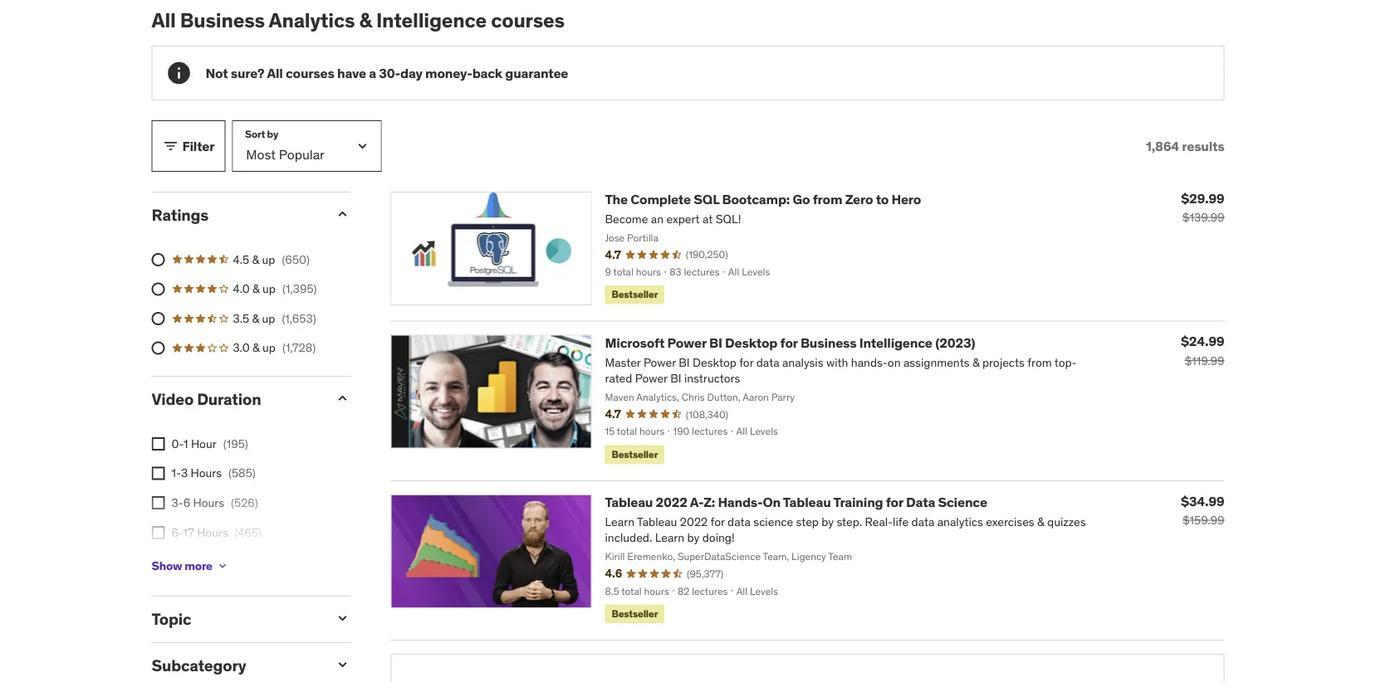 Task type: describe. For each thing, give the bounding box(es) containing it.
$29.99
[[1182, 190, 1225, 207]]

30-
[[379, 64, 400, 81]]

complete
[[631, 191, 691, 208]]

2022
[[656, 494, 687, 511]]

money-
[[425, 64, 472, 81]]

0-1 hour (195)
[[172, 437, 248, 451]]

not
[[206, 64, 228, 81]]

1 horizontal spatial intelligence
[[860, 334, 933, 351]]

& up a
[[359, 8, 372, 33]]

(526)
[[231, 496, 258, 511]]

3.5
[[233, 311, 249, 326]]

0 horizontal spatial intelligence
[[376, 8, 487, 33]]

small image for topic
[[334, 611, 351, 627]]

show
[[152, 559, 182, 574]]

(195)
[[223, 437, 248, 451]]

(1,653)
[[282, 311, 316, 326]]

video duration button
[[152, 390, 321, 410]]

& for 4.0 & up (1,395)
[[253, 282, 260, 296]]

go
[[793, 191, 810, 208]]

2 tableau from the left
[[783, 494, 831, 511]]

small image for ratings
[[334, 206, 351, 223]]

filter button
[[152, 120, 225, 172]]

up for 3.5 & up
[[262, 311, 275, 326]]

3.0
[[233, 341, 250, 356]]

xsmall image inside show more button
[[216, 560, 229, 573]]

3-6 hours (526)
[[172, 496, 258, 511]]

xsmall image for 3-
[[152, 497, 165, 510]]

ratings button
[[152, 205, 321, 225]]

4.0
[[233, 282, 250, 296]]

3-
[[172, 496, 183, 511]]

hours for 3-6 hours
[[193, 496, 224, 511]]

desktop
[[725, 334, 778, 351]]

4.0 & up (1,395)
[[233, 282, 317, 296]]

3
[[181, 466, 188, 481]]

have
[[337, 64, 366, 81]]

xsmall image for 6-
[[152, 526, 165, 540]]

microsoft power bi desktop for business intelligence (2023) link
[[605, 334, 976, 351]]

small image
[[334, 391, 351, 407]]

$159.99
[[1183, 513, 1225, 528]]

the complete sql bootcamp: go from zero to hero link
[[605, 191, 921, 208]]

1 vertical spatial all
[[267, 64, 283, 81]]

tableau 2022 a-z: hands-on tableau training for data science link
[[605, 494, 988, 511]]

0 horizontal spatial business
[[180, 8, 265, 33]]

more
[[185, 559, 213, 574]]

topic button
[[152, 610, 321, 630]]

xsmall image for 0-
[[152, 438, 165, 451]]

the complete sql bootcamp: go from zero to hero
[[605, 191, 921, 208]]

0 vertical spatial all
[[152, 8, 176, 33]]

0-
[[172, 437, 184, 451]]

all business analytics & intelligence courses
[[152, 8, 565, 33]]

back
[[472, 64, 503, 81]]

1 tableau from the left
[[605, 494, 653, 511]]

video
[[152, 390, 194, 410]]

power
[[668, 334, 707, 351]]

up for 4.5 & up
[[262, 252, 275, 267]]

0 horizontal spatial for
[[781, 334, 798, 351]]

(1,395)
[[282, 282, 317, 296]]

zero
[[845, 191, 873, 208]]

ratings
[[152, 205, 209, 225]]

$24.99 $119.99
[[1181, 333, 1225, 369]]

$34.99
[[1181, 493, 1225, 510]]

guarantee
[[505, 64, 568, 81]]

hours right 17+
[[192, 555, 224, 570]]

1
[[184, 437, 188, 451]]

1 vertical spatial business
[[801, 334, 857, 351]]

data
[[906, 494, 935, 511]]

to
[[876, 191, 889, 208]]

from
[[813, 191, 843, 208]]

tableau 2022 a-z: hands-on tableau training for data science
[[605, 494, 988, 511]]

hero
[[892, 191, 921, 208]]

sure?
[[231, 64, 264, 81]]

6-
[[172, 525, 183, 540]]

1,864 results status
[[1146, 137, 1225, 154]]

6-17 hours (465)
[[172, 525, 262, 540]]

1 vertical spatial for
[[886, 494, 904, 511]]

& for 3.5 & up (1,653)
[[252, 311, 259, 326]]



Task type: locate. For each thing, give the bounding box(es) containing it.
business up the not
[[180, 8, 265, 33]]

$119.99
[[1185, 354, 1225, 369]]

0 vertical spatial business
[[180, 8, 265, 33]]

video duration
[[152, 390, 261, 410]]

0 vertical spatial courses
[[491, 8, 565, 33]]

up right 3.0
[[263, 341, 276, 356]]

1-
[[172, 466, 181, 481]]

1 horizontal spatial courses
[[491, 8, 565, 33]]

(1,728)
[[282, 341, 316, 356]]

17+
[[172, 555, 190, 570]]

& right 4.0
[[253, 282, 260, 296]]

xsmall image left 6-
[[152, 526, 165, 540]]

17+ hours
[[172, 555, 224, 570]]

1 horizontal spatial tableau
[[783, 494, 831, 511]]

3.5 & up (1,653)
[[233, 311, 316, 326]]

1 horizontal spatial business
[[801, 334, 857, 351]]

analytics
[[269, 8, 355, 33]]

1 horizontal spatial for
[[886, 494, 904, 511]]

1 horizontal spatial all
[[267, 64, 283, 81]]

tableau
[[605, 494, 653, 511], [783, 494, 831, 511]]

show more
[[152, 559, 213, 574]]

up left (650)
[[262, 252, 275, 267]]

hours right 17
[[197, 525, 228, 540]]

1 vertical spatial courses
[[286, 64, 334, 81]]

small image
[[162, 138, 179, 155], [334, 206, 351, 223], [334, 611, 351, 627], [334, 657, 351, 674]]

courses
[[491, 8, 565, 33], [286, 64, 334, 81]]

day
[[400, 64, 423, 81]]

up for 3.0 & up
[[263, 341, 276, 356]]

xsmall image
[[152, 438, 165, 451], [152, 497, 165, 510]]

0 horizontal spatial courses
[[286, 64, 334, 81]]

xsmall image
[[152, 467, 165, 481], [152, 526, 165, 540], [216, 560, 229, 573]]

xsmall image for 1-
[[152, 467, 165, 481]]

science
[[938, 494, 988, 511]]

a-
[[690, 494, 704, 511]]

(465)
[[235, 525, 262, 540]]

for
[[781, 334, 798, 351], [886, 494, 904, 511]]

for right desktop
[[781, 334, 798, 351]]

training
[[834, 494, 883, 511]]

& right 3.0
[[253, 341, 260, 356]]

topic
[[152, 610, 191, 630]]

2 xsmall image from the top
[[152, 497, 165, 510]]

0 horizontal spatial tableau
[[605, 494, 653, 511]]

0 vertical spatial intelligence
[[376, 8, 487, 33]]

subcategory button
[[152, 656, 321, 676]]

(650)
[[282, 252, 310, 267]]

(585)
[[228, 466, 256, 481]]

microsoft power bi desktop for business intelligence (2023)
[[605, 334, 976, 351]]

hours for 1-3 hours
[[191, 466, 222, 481]]

1 vertical spatial xsmall image
[[152, 497, 165, 510]]

xsmall image left 3-
[[152, 497, 165, 510]]

small image inside filter button
[[162, 138, 179, 155]]

xsmall image left 1-
[[152, 467, 165, 481]]

intelligence up money- at the top left of the page
[[376, 8, 487, 33]]

1,864
[[1146, 137, 1180, 154]]

6
[[183, 496, 190, 511]]

microsoft
[[605, 334, 665, 351]]

sql
[[694, 191, 719, 208]]

up right 3.5
[[262, 311, 275, 326]]

courses up guarantee in the top left of the page
[[491, 8, 565, 33]]

bi
[[709, 334, 722, 351]]

up for 4.0 & up
[[263, 282, 276, 296]]

0 vertical spatial for
[[781, 334, 798, 351]]

0 vertical spatial xsmall image
[[152, 438, 165, 451]]

hours right the 6 on the bottom of page
[[193, 496, 224, 511]]

z:
[[704, 494, 715, 511]]

1,864 results
[[1146, 137, 1225, 154]]

tableau left 2022 on the bottom of page
[[605, 494, 653, 511]]

xsmall image left 0- at the bottom
[[152, 438, 165, 451]]

xsmall image right more
[[216, 560, 229, 573]]

for left data
[[886, 494, 904, 511]]

$29.99 $139.99
[[1182, 190, 1225, 225]]

1 vertical spatial xsmall image
[[152, 526, 165, 540]]

4.5
[[233, 252, 249, 267]]

0 horizontal spatial all
[[152, 8, 176, 33]]

1 vertical spatial intelligence
[[860, 334, 933, 351]]

hours for 6-17 hours
[[197, 525, 228, 540]]

17
[[183, 525, 194, 540]]

filter
[[182, 137, 215, 154]]

hour
[[191, 437, 217, 451]]

tableau right on
[[783, 494, 831, 511]]

intelligence
[[376, 8, 487, 33], [860, 334, 933, 351]]

duration
[[197, 390, 261, 410]]

a
[[369, 64, 376, 81]]

$34.99 $159.99
[[1181, 493, 1225, 528]]

hours
[[191, 466, 222, 481], [193, 496, 224, 511], [197, 525, 228, 540], [192, 555, 224, 570]]

all
[[152, 8, 176, 33], [267, 64, 283, 81]]

hours right 3
[[191, 466, 222, 481]]

subcategory
[[152, 656, 246, 676]]

& for 3.0 & up (1,728)
[[253, 341, 260, 356]]

business right desktop
[[801, 334, 857, 351]]

show more button
[[152, 550, 229, 583]]

up right 4.0
[[263, 282, 276, 296]]

1 xsmall image from the top
[[152, 438, 165, 451]]

bootcamp:
[[722, 191, 790, 208]]

& for 4.5 & up (650)
[[252, 252, 259, 267]]

$24.99
[[1181, 333, 1225, 350]]

business
[[180, 8, 265, 33], [801, 334, 857, 351]]

small image for subcategory
[[334, 657, 351, 674]]

1-3 hours (585)
[[172, 466, 256, 481]]

& right 3.5
[[252, 311, 259, 326]]

not sure? all courses have a 30-day money-back guarantee
[[206, 64, 568, 81]]

courses left the 'have'
[[286, 64, 334, 81]]

the
[[605, 191, 628, 208]]

(2023)
[[935, 334, 976, 351]]

2 vertical spatial xsmall image
[[216, 560, 229, 573]]

intelligence left (2023)
[[860, 334, 933, 351]]

0 vertical spatial xsmall image
[[152, 467, 165, 481]]

results
[[1182, 137, 1225, 154]]

& right 4.5
[[252, 252, 259, 267]]

$139.99
[[1183, 210, 1225, 225]]

3.0 & up (1,728)
[[233, 341, 316, 356]]

up
[[262, 252, 275, 267], [263, 282, 276, 296], [262, 311, 275, 326], [263, 341, 276, 356]]

4.5 & up (650)
[[233, 252, 310, 267]]

on
[[763, 494, 781, 511]]

hands-
[[718, 494, 763, 511]]

&
[[359, 8, 372, 33], [252, 252, 259, 267], [253, 282, 260, 296], [252, 311, 259, 326], [253, 341, 260, 356]]



Task type: vqa. For each thing, say whether or not it's contained in the screenshot.
1-
yes



